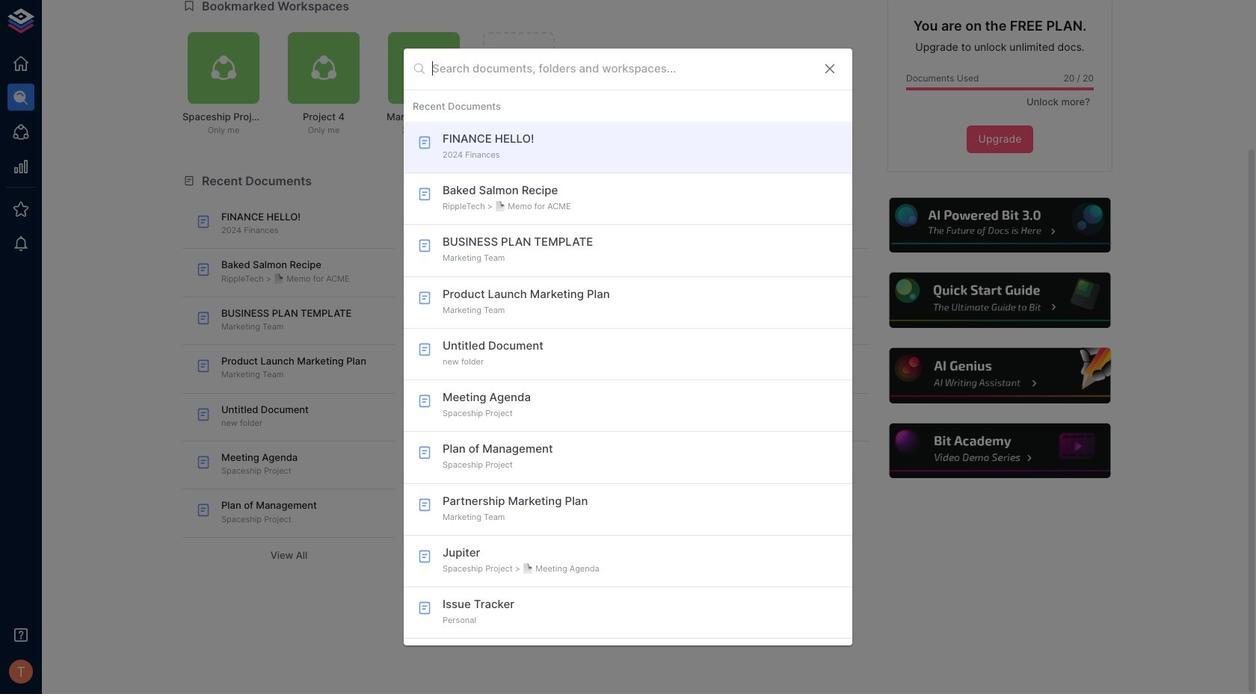 Task type: describe. For each thing, give the bounding box(es) containing it.
3 help image from the top
[[888, 347, 1113, 406]]

1 help image from the top
[[888, 196, 1113, 255]]



Task type: vqa. For each thing, say whether or not it's contained in the screenshot.
Show Wiki icon
no



Task type: locate. For each thing, give the bounding box(es) containing it.
4 help image from the top
[[888, 422, 1113, 481]]

help image
[[888, 196, 1113, 255], [888, 271, 1113, 331], [888, 347, 1113, 406], [888, 422, 1113, 481]]

dialog
[[404, 49, 853, 646]]

2 help image from the top
[[888, 271, 1113, 331]]

Search documents, folders and workspaces... text field
[[432, 58, 811, 81]]



